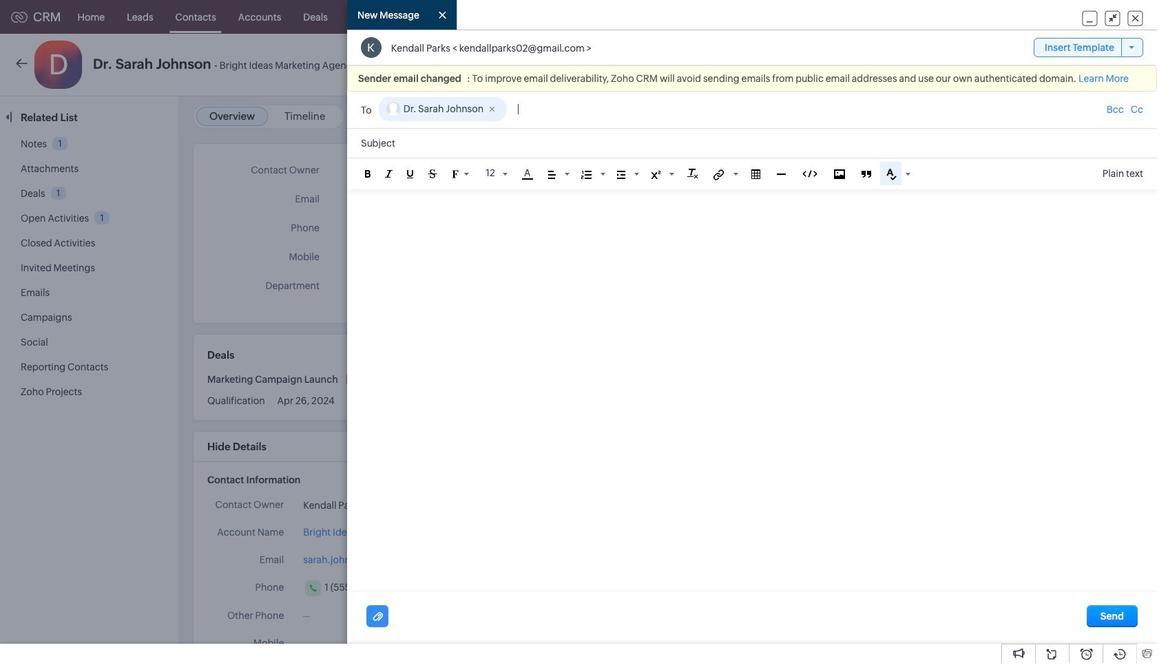 Task type: describe. For each thing, give the bounding box(es) containing it.
Subject text field
[[347, 129, 1157, 158]]

alignment image
[[548, 171, 556, 179]]

logo image
[[11, 11, 28, 22]]

script image
[[651, 171, 660, 179]]

links image
[[713, 169, 724, 180]]



Task type: locate. For each thing, give the bounding box(es) containing it.
list image
[[581, 171, 592, 179]]

previous record image
[[1104, 60, 1110, 69]]

spell check image
[[886, 169, 897, 181]]

None text field
[[518, 102, 587, 117]]

indent image
[[617, 171, 625, 179]]



Task type: vqa. For each thing, say whether or not it's contained in the screenshot.
Subject "text box"
yes



